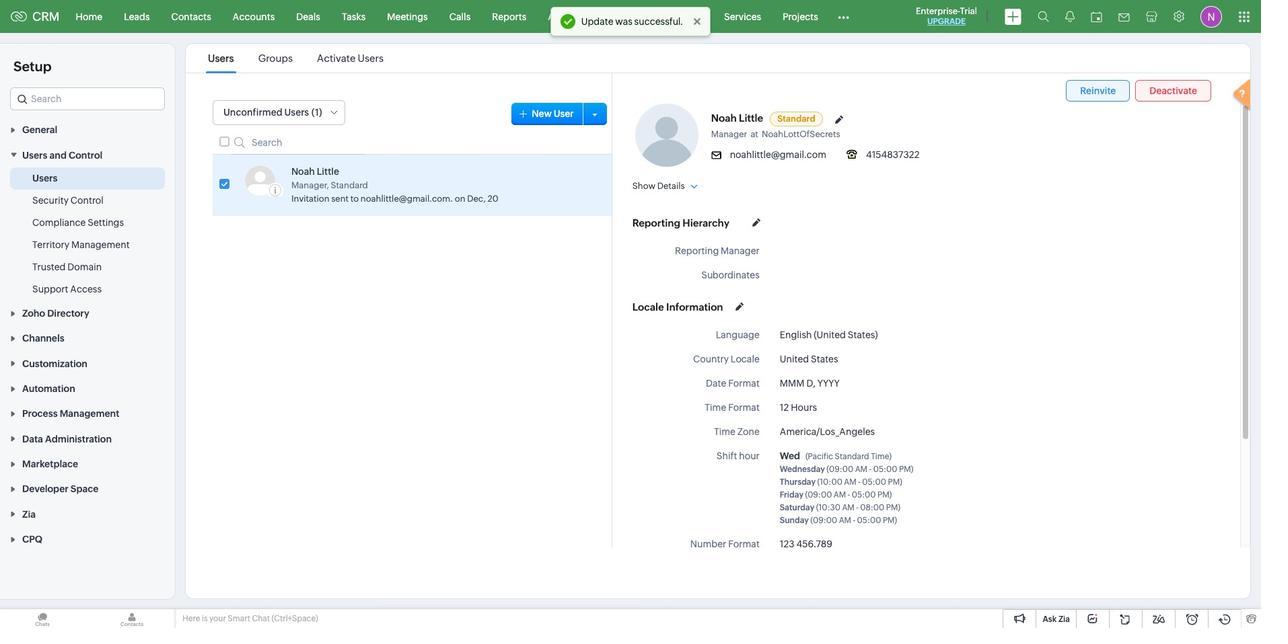 Task type: describe. For each thing, give the bounding box(es) containing it.
noah little manager, standard invitation sent to noahlittle@gmail.com. on dec, 20
[[292, 166, 499, 204]]

support access link
[[32, 283, 102, 296]]

1 horizontal spatial locale
[[731, 354, 760, 365]]

meetings
[[387, 11, 428, 22]]

standard inside noah little manager, standard invitation sent to noahlittle@gmail.com. on dec, 20
[[331, 180, 368, 190]]

successful.
[[635, 16, 683, 27]]

calls
[[450, 11, 471, 22]]

support
[[32, 284, 68, 295]]

reporting for reporting hierarchy
[[633, 217, 681, 229]]

english (united states)
[[780, 330, 878, 341]]

date
[[706, 378, 727, 389]]

format for number format
[[729, 539, 760, 550]]

time)
[[871, 452, 892, 462]]

123
[[780, 539, 795, 550]]

users right activate
[[358, 53, 384, 64]]

projects link
[[772, 0, 829, 33]]

mails element
[[1111, 1, 1138, 32]]

territory management link
[[32, 238, 130, 252]]

leads
[[124, 11, 150, 22]]

tasks link
[[331, 0, 377, 33]]

standard inside "link"
[[778, 114, 816, 124]]

noahlottofsecrets
[[762, 129, 841, 139]]

standard inside wed (pacific standard time) wednesday (09:00 am - 05:00 pm) thursday (10:00 am - 05:00 pm) friday (09:00 am - 05:00 pm) saturday (10:30 am - 08:00 pm) sunday (09:00 am - 05:00 pm)
[[835, 452, 870, 462]]

create menu image
[[1005, 8, 1022, 25]]

profile element
[[1193, 0, 1231, 33]]

projects
[[783, 11, 819, 22]]

noahlittle@gmail.com
[[730, 149, 827, 160]]

thursday
[[780, 478, 816, 487]]

developer space
[[22, 484, 99, 495]]

compliance settings link
[[32, 216, 124, 229]]

security control
[[32, 195, 103, 206]]

am down (10:00
[[834, 491, 846, 500]]

am down the (10:30
[[839, 516, 852, 526]]

create menu element
[[997, 0, 1030, 33]]

not confirmed image
[[267, 183, 283, 199]]

accounts
[[233, 11, 275, 22]]

456.789
[[797, 539, 833, 550]]

control inside dropdown button
[[69, 150, 103, 161]]

format for date format
[[729, 378, 760, 389]]

users link for security control link
[[32, 171, 58, 185]]

wed
[[780, 451, 800, 462]]

reporting hierarchy
[[633, 217, 730, 229]]

(10:00
[[818, 478, 843, 487]]

country
[[693, 354, 729, 365]]

security control link
[[32, 194, 103, 207]]

contacts link
[[161, 0, 222, 33]]

process
[[22, 409, 58, 420]]

setup
[[13, 59, 52, 74]]

(ctrl+space)
[[272, 615, 318, 624]]

crm
[[32, 9, 60, 24]]

time format
[[705, 403, 760, 413]]

list containing users
[[196, 44, 396, 73]]

locale information
[[633, 301, 723, 313]]

crm link
[[11, 9, 60, 24]]

search image
[[1038, 11, 1050, 22]]

general button
[[0, 117, 175, 142]]

states
[[811, 354, 839, 365]]

hierarchy
[[683, 217, 730, 229]]

Search text field
[[11, 88, 164, 110]]

deals link
[[286, 0, 331, 33]]

contacts image
[[90, 610, 174, 629]]

administration
[[45, 434, 112, 445]]

developer space button
[[0, 477, 175, 502]]

on
[[455, 194, 466, 204]]

america/los_angeles
[[780, 427, 875, 438]]

accounts link
[[222, 0, 286, 33]]

analytics
[[548, 11, 588, 22]]

domain
[[68, 262, 102, 272]]

here is your smart chat (ctrl+space)
[[182, 615, 318, 624]]

management for territory management
[[71, 239, 130, 250]]

chats image
[[0, 610, 85, 629]]

mmm
[[780, 378, 805, 389]]

smart
[[228, 615, 250, 624]]

language
[[716, 330, 760, 341]]

trusted
[[32, 262, 66, 272]]

automation button
[[0, 376, 175, 401]]

was
[[616, 16, 633, 27]]

management for process management
[[60, 409, 119, 420]]

marketplace
[[22, 459, 78, 470]]

08:00
[[861, 504, 885, 513]]

hour
[[739, 451, 760, 462]]

country locale
[[693, 354, 760, 365]]

customization button
[[0, 351, 175, 376]]

number
[[691, 539, 727, 550]]

am up "08:00"
[[855, 465, 868, 475]]

reporting for reporting manager
[[675, 246, 719, 256]]

zoho directory button
[[0, 301, 175, 326]]

search element
[[1030, 0, 1058, 33]]

trusted domain link
[[32, 260, 102, 274]]

number format
[[691, 539, 760, 550]]

united
[[780, 354, 809, 365]]

enterprise-
[[916, 6, 960, 16]]

little for noah little manager, standard invitation sent to noahlittle@gmail.com. on dec, 20
[[317, 166, 339, 177]]

zoho directory
[[22, 308, 89, 319]]

show
[[633, 181, 656, 191]]

security
[[32, 195, 69, 206]]

wednesday
[[780, 465, 825, 475]]

12
[[780, 403, 789, 413]]

user
[[554, 108, 574, 119]]

space
[[71, 484, 99, 495]]

20
[[488, 194, 499, 204]]

trusted domain
[[32, 262, 102, 272]]

ask zia
[[1043, 615, 1070, 625]]

am right the (10:30
[[842, 504, 855, 513]]

activate users link
[[315, 53, 386, 64]]

1 vertical spatial manager
[[721, 246, 760, 256]]

details
[[658, 181, 685, 191]]

process management
[[22, 409, 119, 420]]



Task type: vqa. For each thing, say whether or not it's contained in the screenshot.
days field for Touched
no



Task type: locate. For each thing, give the bounding box(es) containing it.
manager,
[[292, 180, 329, 190]]

0 vertical spatial (09:00
[[827, 465, 854, 475]]

zia inside "zia" dropdown button
[[22, 509, 36, 520]]

(10:30
[[816, 504, 841, 513]]

0 vertical spatial little
[[739, 112, 764, 124]]

1 horizontal spatial standard
[[778, 114, 816, 124]]

territory management
[[32, 239, 130, 250]]

4154837322
[[866, 149, 920, 160]]

process management button
[[0, 401, 175, 426]]

automation
[[22, 384, 75, 395]]

little up manager,
[[317, 166, 339, 177]]

compliance
[[32, 217, 86, 228]]

noah for noah little
[[711, 112, 737, 124]]

0 vertical spatial zia
[[22, 509, 36, 520]]

locale down language
[[731, 354, 760, 365]]

profile image
[[1201, 6, 1223, 27]]

list
[[196, 44, 396, 73]]

3 format from the top
[[729, 539, 760, 550]]

is
[[202, 615, 208, 624]]

0 vertical spatial format
[[729, 378, 760, 389]]

noahlittle@gmail.com.
[[361, 194, 453, 204]]

saturday
[[780, 504, 815, 513]]

friday
[[780, 491, 804, 500]]

2 vertical spatial standard
[[835, 452, 870, 462]]

(09:00 up the (10:30
[[805, 491, 832, 500]]

signals element
[[1058, 0, 1083, 33]]

directory
[[47, 308, 89, 319]]

0 horizontal spatial zia
[[22, 509, 36, 520]]

standard left time) on the bottom right
[[835, 452, 870, 462]]

reporting down hierarchy
[[675, 246, 719, 256]]

1 vertical spatial (09:00
[[805, 491, 832, 500]]

0 horizontal spatial standard
[[331, 180, 368, 190]]

management up data administration dropdown button in the left of the page
[[60, 409, 119, 420]]

0 vertical spatial noah
[[711, 112, 737, 124]]

customization
[[22, 359, 87, 369]]

0 vertical spatial users link
[[206, 53, 236, 64]]

1 vertical spatial little
[[317, 166, 339, 177]]

management
[[71, 239, 130, 250], [60, 409, 119, 420]]

noah
[[711, 112, 737, 124], [292, 166, 315, 177]]

update
[[582, 16, 614, 27]]

0 horizontal spatial little
[[317, 166, 339, 177]]

(09:00 up (10:00
[[827, 465, 854, 475]]

yyyy
[[818, 378, 840, 389]]

1 vertical spatial standard
[[331, 180, 368, 190]]

format right the number
[[729, 539, 760, 550]]

zia up cpq
[[22, 509, 36, 520]]

little for noah little
[[739, 112, 764, 124]]

to
[[351, 194, 359, 204]]

0 vertical spatial time
[[705, 403, 727, 413]]

0 vertical spatial manager
[[711, 129, 748, 139]]

1 vertical spatial locale
[[731, 354, 760, 365]]

Other Modules field
[[829, 6, 858, 27]]

show details link
[[633, 181, 698, 191]]

0 vertical spatial control
[[69, 150, 103, 161]]

services
[[724, 11, 762, 22]]

None button
[[1066, 80, 1131, 102], [1136, 80, 1212, 102], [1066, 80, 1131, 102], [1136, 80, 1212, 102]]

time left zone
[[714, 427, 736, 438]]

support access
[[32, 284, 102, 295]]

am right (10:00
[[844, 478, 857, 487]]

groups link
[[256, 53, 295, 64]]

None field
[[10, 88, 165, 110]]

0 horizontal spatial noah
[[292, 166, 315, 177]]

activate
[[317, 53, 356, 64]]

1 horizontal spatial users link
[[206, 53, 236, 64]]

time for time zone
[[714, 427, 736, 438]]

1 vertical spatial control
[[71, 195, 103, 206]]

calls link
[[439, 0, 482, 33]]

settings
[[88, 217, 124, 228]]

mails image
[[1119, 13, 1130, 21]]

developer
[[22, 484, 69, 495]]

manager
[[711, 129, 748, 139], [721, 246, 760, 256]]

1 vertical spatial time
[[714, 427, 736, 438]]

locale left information
[[633, 301, 664, 313]]

wed (pacific standard time) wednesday (09:00 am - 05:00 pm) thursday (10:00 am - 05:00 pm) friday (09:00 am - 05:00 pm) saturday (10:30 am - 08:00 pm) sunday (09:00 am - 05:00 pm)
[[780, 451, 914, 526]]

reports link
[[482, 0, 537, 33]]

and
[[50, 150, 67, 161]]

-
[[869, 465, 872, 475], [858, 478, 861, 487], [848, 491, 850, 500], [856, 504, 859, 513], [853, 516, 856, 526]]

d,
[[807, 378, 816, 389]]

enterprise-trial upgrade
[[916, 6, 978, 26]]

1 vertical spatial noah
[[292, 166, 315, 177]]

zoho
[[22, 308, 45, 319]]

standard up noahlottofsecrets
[[778, 114, 816, 124]]

users inside region
[[32, 173, 58, 184]]

little up at
[[739, 112, 764, 124]]

(09:00 down the (10:30
[[811, 516, 838, 526]]

noahlottofsecrets link
[[762, 129, 844, 139]]

time for time format
[[705, 403, 727, 413]]

time
[[705, 403, 727, 413], [714, 427, 736, 438]]

1 vertical spatial format
[[729, 403, 760, 413]]

here
[[182, 615, 200, 624]]

format for time format
[[729, 403, 760, 413]]

0 vertical spatial standard
[[778, 114, 816, 124]]

time zone
[[714, 427, 760, 438]]

noah up manager link
[[711, 112, 737, 124]]

general
[[22, 125, 57, 136]]

2 vertical spatial (09:00
[[811, 516, 838, 526]]

management inside 'users and control' region
[[71, 239, 130, 250]]

signals image
[[1066, 11, 1075, 22]]

users up security at the top of the page
[[32, 173, 58, 184]]

2 vertical spatial format
[[729, 539, 760, 550]]

1 vertical spatial zia
[[1059, 615, 1070, 625]]

little inside noah little manager, standard invitation sent to noahlittle@gmail.com. on dec, 20
[[317, 166, 339, 177]]

0 vertical spatial management
[[71, 239, 130, 250]]

standard up to
[[331, 180, 368, 190]]

am
[[855, 465, 868, 475], [844, 478, 857, 487], [834, 491, 846, 500], [842, 504, 855, 513], [839, 516, 852, 526]]

leads link
[[113, 0, 161, 33]]

subordinates
[[702, 270, 760, 281]]

0 horizontal spatial locale
[[633, 301, 664, 313]]

tasks
[[342, 11, 366, 22]]

show details
[[633, 181, 685, 191]]

2 horizontal spatial standard
[[835, 452, 870, 462]]

0 vertical spatial locale
[[633, 301, 664, 313]]

active image
[[267, 183, 283, 199]]

analytics link
[[537, 0, 599, 33]]

1 horizontal spatial zia
[[1059, 615, 1070, 625]]

users left the and
[[22, 150, 47, 161]]

1 horizontal spatial little
[[739, 112, 764, 124]]

users link for groups link
[[206, 53, 236, 64]]

cpq
[[22, 535, 42, 545]]

quotes link
[[660, 0, 714, 33]]

users and control region
[[0, 167, 175, 301]]

Search text field
[[231, 131, 366, 155]]

reporting manager
[[675, 246, 760, 256]]

new
[[532, 108, 552, 119]]

locale
[[633, 301, 664, 313], [731, 354, 760, 365]]

territory
[[32, 239, 69, 250]]

users and control button
[[0, 142, 175, 167]]

manager down noah little
[[711, 129, 748, 139]]

1 horizontal spatial noah
[[711, 112, 737, 124]]

your
[[209, 615, 226, 624]]

sunday
[[780, 516, 809, 526]]

manager link
[[711, 129, 751, 139]]

1 vertical spatial users link
[[32, 171, 58, 185]]

products link
[[599, 0, 660, 33]]

2 format from the top
[[729, 403, 760, 413]]

users link up security at the top of the page
[[32, 171, 58, 185]]

upgrade
[[928, 17, 966, 26]]

home
[[76, 11, 102, 22]]

little
[[739, 112, 764, 124], [317, 166, 339, 177]]

1 vertical spatial reporting
[[675, 246, 719, 256]]

information
[[667, 301, 723, 313]]

reports
[[492, 11, 527, 22]]

(09:00
[[827, 465, 854, 475], [805, 491, 832, 500], [811, 516, 838, 526]]

groups
[[258, 53, 293, 64]]

users inside dropdown button
[[22, 150, 47, 161]]

1 format from the top
[[729, 378, 760, 389]]

channels
[[22, 333, 64, 344]]

united states
[[780, 354, 839, 365]]

format up the time format
[[729, 378, 760, 389]]

sent
[[331, 194, 349, 204]]

reporting down show details
[[633, 217, 681, 229]]

data administration
[[22, 434, 112, 445]]

noah for noah little manager, standard invitation sent to noahlittle@gmail.com. on dec, 20
[[292, 166, 315, 177]]

noah inside noah little manager, standard invitation sent to noahlittle@gmail.com. on dec, 20
[[292, 166, 315, 177]]

users link down the contacts "link"
[[206, 53, 236, 64]]

0 vertical spatial reporting
[[633, 217, 681, 229]]

zia button
[[0, 502, 175, 527]]

home link
[[65, 0, 113, 33]]

control up compliance settings link
[[71, 195, 103, 206]]

services link
[[714, 0, 772, 33]]

deals
[[296, 11, 320, 22]]

control down the general dropdown button
[[69, 150, 103, 161]]

manager up the subordinates
[[721, 246, 760, 256]]

noah up manager,
[[292, 166, 315, 177]]

users down the contacts "link"
[[208, 53, 234, 64]]

management down settings
[[71, 239, 130, 250]]

dec,
[[467, 194, 486, 204]]

(united
[[814, 330, 846, 341]]

1 vertical spatial management
[[60, 409, 119, 420]]

time down date
[[705, 403, 727, 413]]

users and control
[[22, 150, 103, 161]]

format up zone
[[729, 403, 760, 413]]

0 horizontal spatial users link
[[32, 171, 58, 185]]

zia right ask
[[1059, 615, 1070, 625]]

pm)
[[899, 465, 914, 475], [888, 478, 903, 487], [878, 491, 892, 500], [886, 504, 901, 513], [883, 516, 898, 526]]

control inside region
[[71, 195, 103, 206]]

calendar image
[[1091, 11, 1103, 22]]

management inside dropdown button
[[60, 409, 119, 420]]

control
[[69, 150, 103, 161], [71, 195, 103, 206]]



